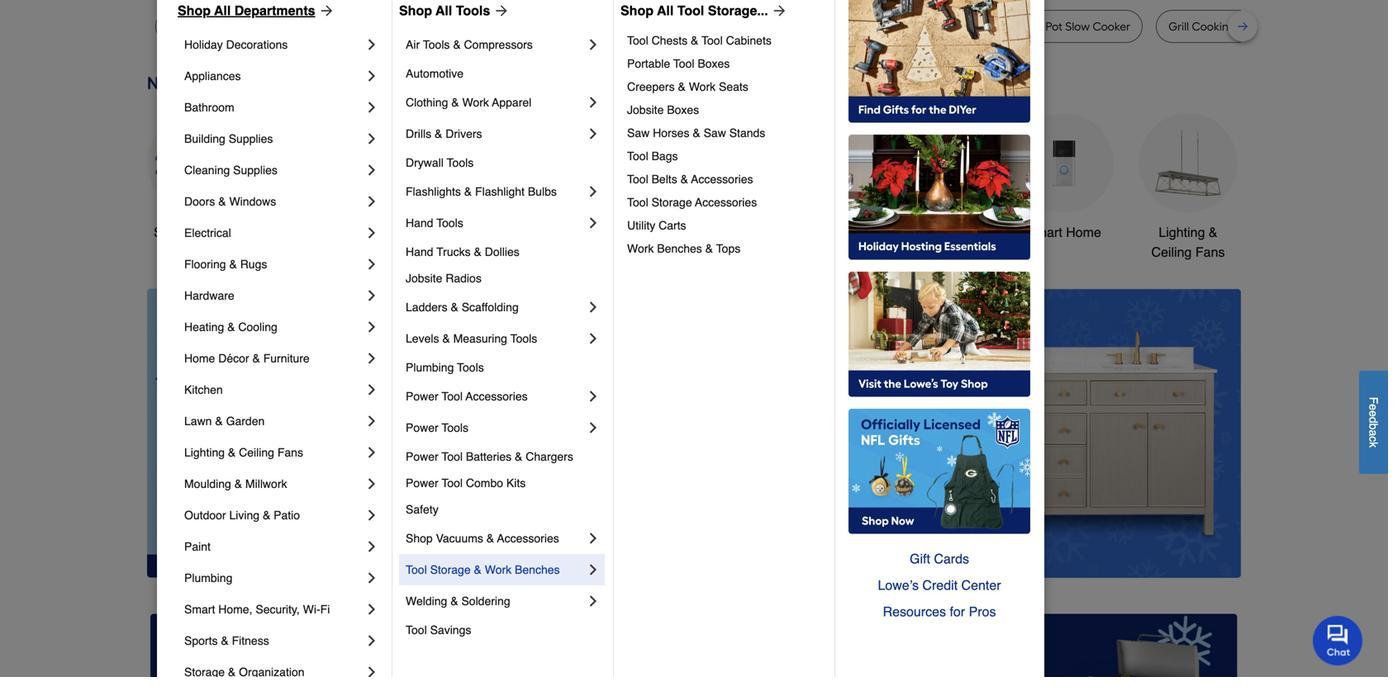 Task type: describe. For each thing, give the bounding box(es) containing it.
equipment
[[785, 245, 848, 260]]

3 pot from the left
[[863, 19, 880, 33]]

tool storage & work benches
[[406, 563, 560, 577]]

flooring & rugs
[[184, 258, 267, 271]]

fitness
[[232, 635, 269, 648]]

1 vertical spatial boxes
[[667, 103, 699, 117]]

up to 35 percent off select small appliances. image
[[522, 614, 866, 678]]

tool down warmer at the top of the page
[[702, 34, 723, 47]]

2 cooking from the left
[[1192, 19, 1236, 33]]

air tools & compressors link
[[406, 29, 585, 60]]

tool left 'belts'
[[627, 173, 648, 186]]

chevron right image for doors & windows
[[364, 193, 380, 210]]

arrow right image for shop all tool storage...
[[768, 2, 788, 19]]

outdoor for outdoor tools & equipment
[[769, 225, 817, 240]]

drills & drivers
[[406, 127, 482, 140]]

0 vertical spatial benches
[[657, 242, 702, 255]]

chevron right image for holiday decorations
[[364, 36, 380, 53]]

crock pot slow cooker
[[1012, 19, 1130, 33]]

lawn & garden link
[[184, 406, 364, 437]]

apparel
[[492, 96, 532, 109]]

creepers & work seats
[[627, 80, 748, 93]]

jobsite radios link
[[406, 265, 602, 292]]

wi-
[[303, 603, 320, 616]]

air
[[406, 38, 420, 51]]

chevron right image for outdoor living & patio
[[364, 507, 380, 524]]

saw horses & saw stands
[[627, 126, 765, 140]]

décor
[[218, 352, 249, 365]]

tools for power tools
[[442, 421, 468, 435]]

tool savings
[[406, 624, 471, 637]]

work up drivers
[[462, 96, 489, 109]]

tools for hand tools
[[436, 216, 463, 230]]

kitchen for kitchen
[[184, 383, 223, 397]]

work left seats
[[689, 80, 716, 93]]

welding & soldering
[[406, 595, 510, 608]]

outdoor tools & equipment
[[769, 225, 864, 260]]

faucets
[[693, 225, 740, 240]]

pot for crock pot
[[304, 19, 322, 33]]

1 horizontal spatial home
[[1066, 225, 1101, 240]]

measuring
[[453, 332, 507, 345]]

chevron right image for lawn & garden
[[364, 413, 380, 430]]

lowe's credit center link
[[849, 573, 1030, 599]]

rack
[[1334, 19, 1360, 33]]

slow cooker
[[168, 19, 233, 33]]

chevron right image for welding & soldering
[[585, 593, 602, 610]]

up to 40 percent off select vanities. plus get free local delivery on select vanities. image
[[440, 289, 1241, 578]]

shop for shop all departments
[[178, 3, 211, 18]]

tool savings link
[[406, 617, 602, 644]]

power tools
[[406, 421, 468, 435]]

grill cooking grate & warming rack
[[1168, 19, 1360, 33]]

holiday
[[184, 38, 223, 51]]

resources for pros link
[[849, 599, 1030, 625]]

tool chests & tool cabinets link
[[627, 29, 823, 52]]

shop all tools link
[[399, 1, 510, 21]]

electrical link
[[184, 217, 364, 249]]

tool belts & accessories
[[627, 173, 753, 186]]

flashlight
[[475, 185, 525, 198]]

portable tool boxes link
[[627, 52, 823, 75]]

scaffolding
[[462, 301, 519, 314]]

gift cards
[[910, 552, 969, 567]]

lowe's credit center
[[878, 578, 1001, 593]]

warming
[[1282, 19, 1332, 33]]

appliances
[[184, 69, 241, 83]]

chevron right image for moulding & millwork
[[364, 476, 380, 492]]

f e e d b a c k button
[[1359, 371, 1388, 474]]

pros
[[969, 604, 996, 620]]

chevron right image for electrical
[[364, 225, 380, 241]]

scroll to item #4 image
[[875, 548, 915, 555]]

chevron right image for kitchen
[[364, 382, 380, 398]]

food
[[653, 19, 679, 33]]

tool up 'creepers & work seats'
[[673, 57, 694, 70]]

chevron right image for air tools & compressors
[[585, 36, 602, 53]]

triple
[[360, 19, 388, 33]]

chevron right image for paint
[[364, 539, 380, 555]]

lawn & garden
[[184, 415, 265, 428]]

chevron right image for bathroom
[[364, 99, 380, 116]]

chevron right image for appliances
[[364, 68, 380, 84]]

instant
[[918, 19, 954, 33]]

christmas decorations link
[[519, 114, 618, 262]]

building
[[184, 132, 225, 145]]

pot for crock pot slow cooker
[[1045, 19, 1063, 33]]

1 horizontal spatial bathroom link
[[891, 114, 990, 242]]

soldering
[[461, 595, 510, 608]]

doors & windows link
[[184, 186, 364, 217]]

ladders & scaffolding link
[[406, 292, 585, 323]]

tool up food warmer
[[677, 3, 704, 18]]

chevron right image for ladders & scaffolding
[[585, 299, 602, 316]]

smart home
[[1027, 225, 1101, 240]]

jobsite radios
[[406, 272, 482, 285]]

tool up the welding in the left of the page
[[406, 563, 427, 577]]

power tool accessories
[[406, 390, 528, 403]]

d
[[1367, 417, 1380, 424]]

compressors
[[464, 38, 533, 51]]

plumbing tools link
[[406, 354, 602, 381]]

shop all tool storage...
[[621, 3, 768, 18]]

accessories down tool bags link
[[691, 173, 753, 186]]

safety
[[406, 503, 438, 516]]

work up welding & soldering link
[[485, 563, 512, 577]]

shop for shop all deals
[[154, 225, 185, 240]]

power tool batteries & chargers link
[[406, 444, 602, 470]]

flooring
[[184, 258, 226, 271]]

moulding & millwork link
[[184, 468, 364, 500]]

cabinets
[[726, 34, 772, 47]]

chevron right image for lighting & ceiling fans
[[364, 445, 380, 461]]

jobsite boxes
[[627, 103, 699, 117]]

0 vertical spatial boxes
[[698, 57, 730, 70]]

scroll to item #2 image
[[796, 548, 836, 555]]

outdoor living & patio
[[184, 509, 300, 522]]

grill
[[1168, 19, 1189, 33]]

chevron right image for levels & measuring tools
[[585, 330, 602, 347]]

hardware
[[184, 289, 234, 302]]

triple slow cooker
[[360, 19, 456, 33]]

tools link
[[395, 114, 494, 242]]

drills & drivers link
[[406, 118, 585, 150]]

officially licensed n f l gifts. shop now. image
[[849, 409, 1030, 535]]

2 saw from the left
[[704, 126, 726, 140]]

smart home, security, wi-fi link
[[184, 594, 364, 625]]

hand trucks & dollies
[[406, 245, 519, 259]]

crock for crock pot cooking pot
[[763, 19, 793, 33]]

1 vertical spatial lighting & ceiling fans
[[184, 446, 303, 459]]

tool chests & tool cabinets
[[627, 34, 772, 47]]

a
[[1367, 430, 1380, 436]]

smart home link
[[1015, 114, 1114, 242]]

2 slow from the left
[[391, 19, 416, 33]]

utility carts
[[627, 219, 686, 232]]

flashlights
[[406, 185, 461, 198]]

all for departments
[[214, 3, 231, 18]]

decorations for holiday
[[226, 38, 288, 51]]

lowe's
[[878, 578, 919, 593]]

1 cooking from the left
[[816, 19, 860, 33]]

moulding & millwork
[[184, 478, 287, 491]]

shop all tools
[[399, 3, 490, 18]]

plumbing for plumbing
[[184, 572, 232, 585]]

chevron right image for smart home, security, wi-fi
[[364, 602, 380, 618]]

plumbing for plumbing tools
[[406, 361, 454, 374]]

jobsite boxes link
[[627, 98, 823, 121]]

pot for crock pot cooking pot
[[796, 19, 813, 33]]

chevron right image for flooring & rugs
[[364, 256, 380, 273]]

crock for crock pot
[[271, 19, 302, 33]]

jobsite for jobsite radios
[[406, 272, 442, 285]]

ladders & scaffolding
[[406, 301, 519, 314]]

power for power tool accessories
[[406, 390, 438, 403]]

seats
[[719, 80, 748, 93]]

& inside outdoor tools & equipment
[[855, 225, 864, 240]]

0 horizontal spatial bathroom
[[184, 101, 234, 114]]

tools for drywall tools
[[447, 156, 474, 169]]

sports & fitness link
[[184, 625, 364, 657]]

trucks
[[436, 245, 471, 259]]



Task type: locate. For each thing, give the bounding box(es) containing it.
chevron right image for hardware
[[364, 288, 380, 304]]

accessories down safety 'link'
[[497, 532, 559, 545]]

plumbing
[[406, 361, 454, 374], [184, 572, 232, 585]]

1 vertical spatial storage
[[430, 563, 471, 577]]

0 vertical spatial decorations
[[226, 38, 288, 51]]

supplies for building supplies
[[229, 132, 273, 145]]

shop vacuums & accessories link
[[406, 523, 585, 554]]

tops
[[716, 242, 741, 255]]

tool inside "link"
[[406, 624, 427, 637]]

tools inside outdoor tools & equipment
[[820, 225, 851, 240]]

2 horizontal spatial slow
[[1065, 19, 1090, 33]]

jobsite up ladders in the left top of the page
[[406, 272, 442, 285]]

grate
[[1239, 19, 1269, 33]]

1 vertical spatial kitchen
[[184, 383, 223, 397]]

ceiling
[[1151, 245, 1192, 260], [239, 446, 274, 459]]

0 vertical spatial plumbing
[[406, 361, 454, 374]]

resources for pros
[[883, 604, 996, 620]]

0 vertical spatial smart
[[1027, 225, 1062, 240]]

1 horizontal spatial cooker
[[418, 19, 456, 33]]

kitchen faucets
[[645, 225, 740, 240]]

tools inside 'link'
[[510, 332, 537, 345]]

0 vertical spatial lighting & ceiling fans link
[[1139, 114, 1238, 262]]

0 horizontal spatial smart
[[184, 603, 215, 616]]

chevron right image for power tool accessories
[[585, 388, 602, 405]]

tool down plumbing tools
[[442, 390, 463, 403]]

decorations down christmas
[[533, 245, 604, 260]]

power tool accessories link
[[406, 381, 585, 412]]

3 shop from the left
[[621, 3, 654, 18]]

furniture
[[263, 352, 310, 365]]

4 power from the top
[[406, 477, 438, 490]]

ladders
[[406, 301, 447, 314]]

1 shop from the left
[[178, 3, 211, 18]]

2 hand from the top
[[406, 245, 433, 259]]

1 vertical spatial fans
[[277, 446, 303, 459]]

outdoor for outdoor living & patio
[[184, 509, 226, 522]]

countertop
[[554, 19, 615, 33]]

shop down safety
[[406, 532, 433, 545]]

saw up tool bags
[[627, 126, 650, 140]]

3 power from the top
[[406, 450, 438, 464]]

shop for shop vacuums & accessories
[[406, 532, 433, 545]]

shop up slow cooker
[[178, 3, 211, 18]]

chevron right image for heating & cooling
[[364, 319, 380, 335]]

tools for plumbing tools
[[457, 361, 484, 374]]

all inside shop all deals link
[[188, 225, 202, 240]]

0 horizontal spatial shop
[[178, 3, 211, 18]]

0 horizontal spatial outdoor
[[184, 509, 226, 522]]

benches down kitchen faucets at the top of the page
[[657, 242, 702, 255]]

1 power from the top
[[406, 390, 438, 403]]

b
[[1367, 424, 1380, 430]]

0 vertical spatial supplies
[[229, 132, 273, 145]]

0 horizontal spatial jobsite
[[406, 272, 442, 285]]

2 e from the top
[[1367, 411, 1380, 417]]

cooling
[[238, 321, 277, 334]]

tool up portable
[[627, 34, 648, 47]]

all left deals
[[188, 225, 202, 240]]

storage up carts
[[652, 196, 692, 209]]

all for tool
[[657, 3, 674, 18]]

shop these last-minute gifts. $99 or less. quantities are limited and won't last. image
[[147, 289, 414, 578]]

arrow right image inside shop all departments link
[[315, 2, 335, 19]]

1 saw from the left
[[627, 126, 650, 140]]

chevron right image for clothing & work apparel
[[585, 94, 602, 111]]

combo
[[466, 477, 503, 490]]

0 horizontal spatial kitchen
[[184, 383, 223, 397]]

outdoor inside outdoor tools & equipment
[[769, 225, 817, 240]]

paint link
[[184, 531, 364, 563]]

scroll to item #5 element
[[915, 546, 958, 556]]

moulding
[[184, 478, 231, 491]]

0 vertical spatial lighting & ceiling fans
[[1151, 225, 1225, 260]]

supplies up "windows"
[[233, 164, 278, 177]]

center
[[961, 578, 1001, 593]]

electrical
[[184, 226, 231, 240]]

utility
[[627, 219, 655, 232]]

2 crock from the left
[[763, 19, 793, 33]]

chevron right image for power tools
[[585, 420, 602, 436]]

1 slow from the left
[[168, 19, 192, 33]]

chevron right image for sports & fitness
[[364, 633, 380, 649]]

1 e from the top
[[1367, 404, 1380, 411]]

chevron right image
[[585, 36, 602, 53], [364, 68, 380, 84], [585, 94, 602, 111], [364, 162, 380, 178], [364, 225, 380, 241], [364, 319, 380, 335], [585, 330, 602, 347], [364, 350, 380, 367], [364, 507, 380, 524], [585, 530, 602, 547], [585, 593, 602, 610], [364, 633, 380, 649]]

chests
[[652, 34, 688, 47]]

power for power tool combo kits
[[406, 477, 438, 490]]

1 horizontal spatial decorations
[[533, 245, 604, 260]]

1 horizontal spatial saw
[[704, 126, 726, 140]]

chargers
[[526, 450, 573, 464]]

kitchen up work benches & tops
[[645, 225, 689, 240]]

cooker down shop all tools
[[418, 19, 456, 33]]

0 horizontal spatial storage
[[430, 563, 471, 577]]

1 horizontal spatial lighting
[[1159, 225, 1205, 240]]

tool storage accessories link
[[627, 191, 823, 214]]

tool left combo
[[442, 477, 463, 490]]

1 horizontal spatial benches
[[657, 242, 702, 255]]

crock up cabinets at the right top of page
[[763, 19, 793, 33]]

outdoor
[[769, 225, 817, 240], [184, 509, 226, 522]]

2 cooker from the left
[[418, 19, 456, 33]]

hand for hand trucks & dollies
[[406, 245, 433, 259]]

0 vertical spatial outdoor
[[769, 225, 817, 240]]

decorations for christmas
[[533, 245, 604, 260]]

heating & cooling
[[184, 321, 277, 334]]

levels
[[406, 332, 439, 345]]

chevron right image for home décor & furniture
[[364, 350, 380, 367]]

1 horizontal spatial bathroom
[[912, 225, 969, 240]]

all inside shop all tool storage... link
[[657, 3, 674, 18]]

power tool combo kits link
[[406, 470, 602, 497]]

holiday hosting essentials. image
[[849, 135, 1030, 260]]

tool up utility on the top left
[[627, 196, 648, 209]]

1 vertical spatial lighting
[[184, 446, 225, 459]]

power up safety
[[406, 477, 438, 490]]

1 horizontal spatial ceiling
[[1151, 245, 1192, 260]]

clothing
[[406, 96, 448, 109]]

2 horizontal spatial crock
[[1012, 19, 1043, 33]]

accessories down 'tool belts & accessories' link
[[695, 196, 757, 209]]

1 horizontal spatial fans
[[1195, 245, 1225, 260]]

home
[[1066, 225, 1101, 240], [184, 352, 215, 365]]

1 vertical spatial benches
[[515, 563, 560, 577]]

power for power tools
[[406, 421, 438, 435]]

work benches & tops link
[[627, 237, 823, 260]]

3 slow from the left
[[1065, 19, 1090, 33]]

work benches & tops
[[627, 242, 741, 255]]

welding & soldering link
[[406, 586, 585, 617]]

1 horizontal spatial outdoor
[[769, 225, 817, 240]]

1 vertical spatial smart
[[184, 603, 215, 616]]

supplies for cleaning supplies
[[233, 164, 278, 177]]

decorations down shop all departments link
[[226, 38, 288, 51]]

chevron right image for shop vacuums & accessories
[[585, 530, 602, 547]]

0 horizontal spatial crock
[[271, 19, 302, 33]]

plumbing down paint
[[184, 572, 232, 585]]

0 vertical spatial lighting
[[1159, 225, 1205, 240]]

boxes down 'creepers & work seats'
[[667, 103, 699, 117]]

1 horizontal spatial kitchen
[[645, 225, 689, 240]]

home décor & furniture link
[[184, 343, 364, 374]]

0 horizontal spatial lighting & ceiling fans
[[184, 446, 303, 459]]

0 horizontal spatial decorations
[[226, 38, 288, 51]]

shop down doors
[[154, 225, 185, 240]]

gift cards link
[[849, 546, 1030, 573]]

power for power tool batteries & chargers
[[406, 450, 438, 464]]

cooker up holiday
[[195, 19, 233, 33]]

christmas decorations
[[533, 225, 604, 260]]

all inside shop all tools link
[[436, 3, 452, 18]]

1 pot from the left
[[304, 19, 322, 33]]

0 vertical spatial kitchen
[[645, 225, 689, 240]]

arrow right image
[[315, 2, 335, 19], [490, 2, 510, 19], [768, 2, 788, 19], [1210, 433, 1227, 450]]

arrow right image for shop all departments
[[315, 2, 335, 19]]

smart
[[1027, 225, 1062, 240], [184, 603, 215, 616]]

find gifts for the diyer. image
[[849, 0, 1030, 123]]

cooker
[[195, 19, 233, 33], [418, 19, 456, 33], [1093, 19, 1130, 33]]

resources
[[883, 604, 946, 620]]

f e e d b a c k
[[1367, 397, 1380, 448]]

heating
[[184, 321, 224, 334]]

0 vertical spatial home
[[1066, 225, 1101, 240]]

0 horizontal spatial lighting & ceiling fans link
[[184, 437, 364, 468]]

1 vertical spatial supplies
[[233, 164, 278, 177]]

shop for shop all tool storage...
[[621, 3, 654, 18]]

2 pot from the left
[[796, 19, 813, 33]]

saw down jobsite boxes link
[[704, 126, 726, 140]]

1 horizontal spatial lighting & ceiling fans
[[1151, 225, 1225, 260]]

benches up welding & soldering link
[[515, 563, 560, 577]]

hand down hand tools
[[406, 245, 433, 259]]

0 horizontal spatial home
[[184, 352, 215, 365]]

batteries
[[466, 450, 512, 464]]

all for tools
[[436, 3, 452, 18]]

kitchen up lawn
[[184, 383, 223, 397]]

hand down flashlights
[[406, 216, 433, 230]]

shop up "triple slow cooker"
[[399, 3, 432, 18]]

new deals every day during 25 days of deals image
[[147, 69, 1241, 97]]

windows
[[229, 195, 276, 208]]

0 horizontal spatial slow
[[168, 19, 192, 33]]

hand for hand tools
[[406, 216, 433, 230]]

levels & measuring tools
[[406, 332, 537, 345]]

storage
[[652, 196, 692, 209], [430, 563, 471, 577]]

shop for shop all tools
[[399, 3, 432, 18]]

1 horizontal spatial cooking
[[1192, 19, 1236, 33]]

power down the power tool accessories
[[406, 421, 438, 435]]

chevron right image for drills & drivers
[[585, 126, 602, 142]]

smart for smart home
[[1027, 225, 1062, 240]]

power up power tools
[[406, 390, 438, 403]]

tool down the welding in the left of the page
[[406, 624, 427, 637]]

tool left bags
[[627, 150, 648, 163]]

2 power from the top
[[406, 421, 438, 435]]

bags
[[652, 150, 678, 163]]

arrow right image inside shop all tools link
[[490, 2, 510, 19]]

shop vacuums & accessories
[[406, 532, 559, 545]]

0 horizontal spatial ceiling
[[239, 446, 274, 459]]

crock for crock pot slow cooker
[[1012, 19, 1043, 33]]

0 vertical spatial bathroom
[[184, 101, 234, 114]]

departments
[[234, 3, 315, 18]]

tool up power tool combo kits
[[442, 450, 463, 464]]

pot for instant pot
[[957, 19, 974, 33]]

smart for smart home, security, wi-fi
[[184, 603, 215, 616]]

2 horizontal spatial shop
[[621, 3, 654, 18]]

kits
[[506, 477, 526, 490]]

drywall tools link
[[406, 150, 602, 176]]

cleaning
[[184, 164, 230, 177]]

chevron right image for plumbing
[[364, 570, 380, 587]]

0 horizontal spatial lighting
[[184, 446, 225, 459]]

boxes
[[698, 57, 730, 70], [667, 103, 699, 117]]

plumbing tools
[[406, 361, 484, 374]]

arrow right image inside shop all tool storage... link
[[768, 2, 788, 19]]

1 horizontal spatial crock
[[763, 19, 793, 33]]

tool bags link
[[627, 145, 823, 168]]

tool storage & work benches link
[[406, 554, 585, 586]]

all up slow cooker
[[214, 3, 231, 18]]

all up "triple slow cooker"
[[436, 3, 452, 18]]

4 pot from the left
[[957, 19, 974, 33]]

1 cooker from the left
[[195, 19, 233, 33]]

jobsite for jobsite boxes
[[627, 103, 664, 117]]

5 pot from the left
[[1045, 19, 1063, 33]]

chevron right image for tool storage & work benches
[[585, 562, 602, 578]]

accessories down plumbing tools link
[[466, 390, 528, 403]]

storage...
[[708, 3, 768, 18]]

crock down the departments
[[271, 19, 302, 33]]

0 horizontal spatial benches
[[515, 563, 560, 577]]

all inside shop all departments link
[[214, 3, 231, 18]]

chat invite button image
[[1313, 616, 1363, 666]]

all
[[214, 3, 231, 18], [436, 3, 452, 18], [657, 3, 674, 18], [188, 225, 202, 240]]

0 horizontal spatial cooking
[[816, 19, 860, 33]]

portable tool boxes
[[627, 57, 730, 70]]

1 crock from the left
[[271, 19, 302, 33]]

& inside 'link'
[[442, 332, 450, 345]]

0 vertical spatial jobsite
[[627, 103, 664, 117]]

accessories
[[691, 173, 753, 186], [695, 196, 757, 209], [466, 390, 528, 403], [497, 532, 559, 545]]

outdoor down moulding
[[184, 509, 226, 522]]

arrow right image for shop all tools
[[490, 2, 510, 19]]

all for deals
[[188, 225, 202, 240]]

e up b
[[1367, 411, 1380, 417]]

all up food
[[657, 3, 674, 18]]

food warmer
[[653, 19, 725, 33]]

1 vertical spatial shop
[[406, 532, 433, 545]]

levels & measuring tools link
[[406, 323, 585, 354]]

tools for air tools & compressors
[[423, 38, 450, 51]]

visit the lowe's toy shop. image
[[849, 272, 1030, 397]]

jobsite
[[627, 103, 664, 117], [406, 272, 442, 285]]

kitchen for kitchen faucets
[[645, 225, 689, 240]]

1 vertical spatial hand
[[406, 245, 433, 259]]

flashlights & flashlight bulbs
[[406, 185, 557, 198]]

crock pot cooking pot
[[763, 19, 880, 33]]

outdoor up equipment
[[769, 225, 817, 240]]

storage for &
[[430, 563, 471, 577]]

1 horizontal spatial jobsite
[[627, 103, 664, 117]]

tools for outdoor tools & equipment
[[820, 225, 851, 240]]

heating & cooling link
[[184, 311, 364, 343]]

power
[[406, 390, 438, 403], [406, 421, 438, 435], [406, 450, 438, 464], [406, 477, 438, 490]]

shop up food
[[621, 3, 654, 18]]

1 vertical spatial lighting & ceiling fans link
[[184, 437, 364, 468]]

3 cooker from the left
[[1093, 19, 1130, 33]]

1 vertical spatial plumbing
[[184, 572, 232, 585]]

living
[[229, 509, 259, 522]]

0 horizontal spatial cooker
[[195, 19, 233, 33]]

kitchen link
[[184, 374, 364, 406]]

shop all departments link
[[178, 1, 335, 21]]

0 horizontal spatial shop
[[154, 225, 185, 240]]

chevron right image for building supplies
[[364, 131, 380, 147]]

supplies up cleaning supplies
[[229, 132, 273, 145]]

boxes up creepers & work seats link
[[698, 57, 730, 70]]

storage up "welding & soldering"
[[430, 563, 471, 577]]

e up d
[[1367, 404, 1380, 411]]

crock right instant pot
[[1012, 19, 1043, 33]]

1 horizontal spatial plumbing
[[406, 361, 454, 374]]

power tool batteries & chargers
[[406, 450, 573, 464]]

1 vertical spatial home
[[184, 352, 215, 365]]

chevron right image for hand tools
[[585, 215, 602, 231]]

1 vertical spatial ceiling
[[239, 446, 274, 459]]

0 vertical spatial ceiling
[[1151, 245, 1192, 260]]

2 shop from the left
[[399, 3, 432, 18]]

slow
[[168, 19, 192, 33], [391, 19, 416, 33], [1065, 19, 1090, 33]]

cooker left grill
[[1093, 19, 1130, 33]]

jobsite down creepers
[[627, 103, 664, 117]]

pot
[[304, 19, 322, 33], [796, 19, 813, 33], [863, 19, 880, 33], [957, 19, 974, 33], [1045, 19, 1063, 33]]

up to 30 percent off select grills and accessories. image
[[893, 614, 1238, 678]]

1 horizontal spatial slow
[[391, 19, 416, 33]]

shop all deals link
[[147, 114, 246, 242]]

portable
[[627, 57, 670, 70]]

0 horizontal spatial fans
[[277, 446, 303, 459]]

outdoor living & patio link
[[184, 500, 364, 531]]

1 hand from the top
[[406, 216, 433, 230]]

cleaning supplies
[[184, 164, 278, 177]]

power down power tools
[[406, 450, 438, 464]]

0 vertical spatial hand
[[406, 216, 433, 230]]

chevron right image for cleaning supplies
[[364, 162, 380, 178]]

0 horizontal spatial bathroom link
[[184, 92, 364, 123]]

0 vertical spatial storage
[[652, 196, 692, 209]]

1 vertical spatial outdoor
[[184, 509, 226, 522]]

2 horizontal spatial cooker
[[1093, 19, 1130, 33]]

0 horizontal spatial saw
[[627, 126, 650, 140]]

get up to 2 free select tools or batteries when you buy 1 with select purchases. image
[[150, 614, 495, 678]]

0 horizontal spatial plumbing
[[184, 572, 232, 585]]

1 vertical spatial decorations
[[533, 245, 604, 260]]

3 crock from the left
[[1012, 19, 1043, 33]]

1 vertical spatial jobsite
[[406, 272, 442, 285]]

1 horizontal spatial shop
[[406, 532, 433, 545]]

1 horizontal spatial lighting & ceiling fans link
[[1139, 114, 1238, 262]]

storage for accessories
[[652, 196, 692, 209]]

0 vertical spatial fans
[[1195, 245, 1225, 260]]

holiday decorations
[[184, 38, 288, 51]]

plumbing down levels
[[406, 361, 454, 374]]

work down utility on the top left
[[627, 242, 654, 255]]

chevron right image
[[364, 36, 380, 53], [364, 99, 380, 116], [585, 126, 602, 142], [364, 131, 380, 147], [585, 183, 602, 200], [364, 193, 380, 210], [585, 215, 602, 231], [364, 256, 380, 273], [364, 288, 380, 304], [585, 299, 602, 316], [364, 382, 380, 398], [585, 388, 602, 405], [364, 413, 380, 430], [585, 420, 602, 436], [364, 445, 380, 461], [364, 476, 380, 492], [364, 539, 380, 555], [585, 562, 602, 578], [364, 570, 380, 587], [364, 602, 380, 618], [364, 664, 380, 678]]

chevron right image for flashlights & flashlight bulbs
[[585, 183, 602, 200]]

1 horizontal spatial smart
[[1027, 225, 1062, 240]]

0 vertical spatial shop
[[154, 225, 185, 240]]

1 horizontal spatial storage
[[652, 196, 692, 209]]

patio
[[274, 509, 300, 522]]

1 vertical spatial bathroom
[[912, 225, 969, 240]]

shop
[[154, 225, 185, 240], [406, 532, 433, 545]]

1 horizontal spatial shop
[[399, 3, 432, 18]]



Task type: vqa. For each thing, say whether or not it's contained in the screenshot.
the left Ceiling
yes



